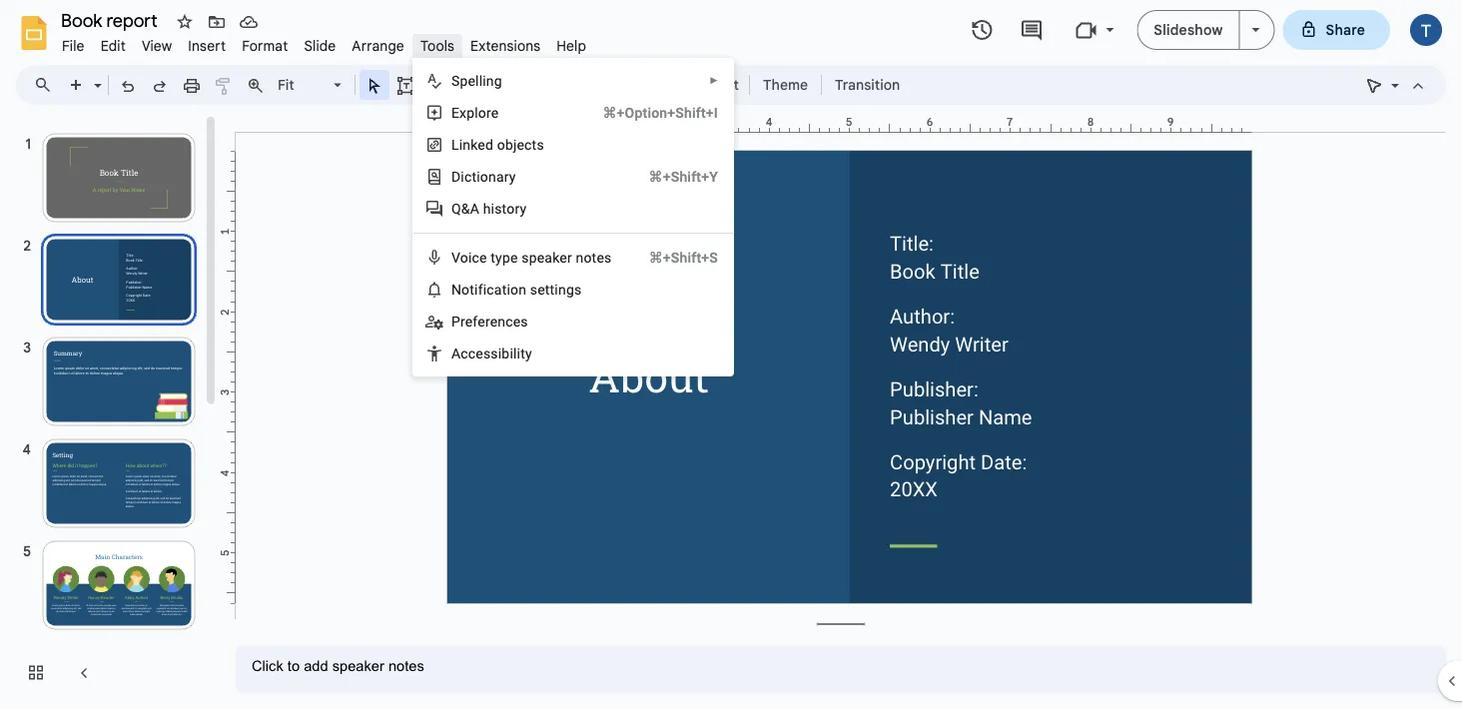 Task type: vqa. For each thing, say whether or not it's contained in the screenshot.
Explore r ELEMENT
yes



Task type: locate. For each thing, give the bounding box(es) containing it.
p
[[451, 313, 460, 330]]

type
[[491, 249, 518, 266]]

Zoom text field
[[275, 71, 331, 99]]

q
[[451, 200, 461, 217]]

menu bar inside menu bar banner
[[54, 26, 594, 59]]

s
[[451, 72, 460, 89]]

mode and view toolbar
[[1359, 65, 1434, 105]]

r
[[487, 104, 491, 121]]

l inked objects
[[451, 136, 544, 153]]

slideshow
[[1154, 21, 1223, 38]]

presentation options image
[[1252, 28, 1260, 32]]

navigation
[[0, 113, 220, 709]]

format
[[242, 37, 288, 54]]

explo
[[451, 104, 487, 121]]

a c cessibility
[[451, 345, 532, 362]]

menu containing s
[[412, 58, 734, 377]]

a
[[451, 345, 461, 362]]

application
[[0, 0, 1462, 709]]

p references
[[451, 313, 528, 330]]

speaker
[[522, 249, 572, 266]]

o
[[462, 281, 470, 298]]

layout button
[[688, 70, 745, 100]]

extensions menu item
[[463, 34, 549, 57]]

arrange
[[352, 37, 404, 54]]

c
[[461, 345, 468, 362]]

⌘+shift+s
[[649, 249, 718, 266]]

explo r e
[[451, 104, 499, 121]]

q&a history q element
[[451, 200, 533, 217]]

⌘+option+shift+i element
[[579, 103, 718, 123]]

menu bar
[[54, 26, 594, 59]]

Zoom field
[[272, 71, 351, 100]]

slideshow button
[[1137, 10, 1240, 50]]

menu bar containing file
[[54, 26, 594, 59]]

slide
[[304, 37, 336, 54]]

share
[[1326, 21, 1366, 38]]

q &a history
[[451, 200, 527, 217]]

spelling s element
[[451, 72, 508, 89]]

notification settings o element
[[451, 281, 588, 298]]

Menus field
[[25, 71, 69, 99]]

⌘+shift+y element
[[625, 167, 718, 187]]

►
[[709, 75, 719, 86]]

menu
[[412, 58, 734, 377]]

help
[[557, 37, 586, 54]]

file
[[62, 37, 85, 54]]

ictionary
[[461, 168, 516, 185]]

slide menu item
[[296, 34, 344, 57]]

tools
[[420, 37, 455, 54]]

s pelling
[[451, 72, 502, 89]]

Star checkbox
[[171, 8, 199, 36]]

edit
[[101, 37, 126, 54]]

live pointer settings image
[[1387, 72, 1399, 79]]

layout
[[694, 76, 739, 93]]



Task type: describe. For each thing, give the bounding box(es) containing it.
file menu item
[[54, 34, 93, 57]]

&a
[[461, 200, 479, 217]]

inked
[[459, 136, 494, 153]]

accessibility c element
[[451, 345, 538, 362]]

⌘+option+shift+i
[[603, 104, 718, 121]]

voice type speaker notes v element
[[451, 249, 618, 266]]

d
[[451, 168, 461, 185]]

tools menu item
[[412, 34, 463, 57]]

d ictionary
[[451, 168, 516, 185]]

view menu item
[[134, 34, 180, 57]]

l
[[451, 136, 459, 153]]

extensions
[[471, 37, 541, 54]]

menu inside application
[[412, 58, 734, 377]]

⌘+shift+y
[[649, 168, 718, 185]]

menu bar banner
[[0, 0, 1462, 709]]

v oice type speaker notes
[[451, 249, 612, 266]]

theme
[[763, 76, 808, 93]]

view
[[142, 37, 172, 54]]

preferences p element
[[451, 313, 534, 330]]

theme button
[[754, 70, 817, 100]]

application containing slideshow
[[0, 0, 1462, 709]]

main toolbar
[[59, 70, 910, 100]]

settings
[[530, 281, 582, 298]]

objects
[[497, 136, 544, 153]]

edit menu item
[[93, 34, 134, 57]]

⌘+shift+s element
[[625, 248, 718, 268]]

dictionary d element
[[451, 168, 522, 185]]

v
[[451, 249, 460, 266]]

share button
[[1283, 10, 1391, 50]]

cessibility
[[468, 345, 532, 362]]

n
[[451, 281, 462, 298]]

transition button
[[826, 70, 909, 100]]

notes
[[576, 249, 612, 266]]

n o tification settings
[[451, 281, 582, 298]]

new slide with layout image
[[89, 72, 102, 79]]

pelling
[[460, 72, 502, 89]]

format menu item
[[234, 34, 296, 57]]

arrange menu item
[[344, 34, 412, 57]]

insert
[[188, 37, 226, 54]]

history
[[483, 200, 527, 217]]

transition
[[835, 76, 900, 93]]

insert menu item
[[180, 34, 234, 57]]

help menu item
[[549, 34, 594, 57]]

oice
[[460, 249, 487, 266]]

linked objects l element
[[451, 136, 550, 153]]

e
[[491, 104, 499, 121]]

navigation inside application
[[0, 113, 220, 709]]

tification
[[470, 281, 527, 298]]

explore r element
[[451, 104, 505, 121]]

Rename text field
[[54, 8, 169, 32]]

references
[[460, 313, 528, 330]]



